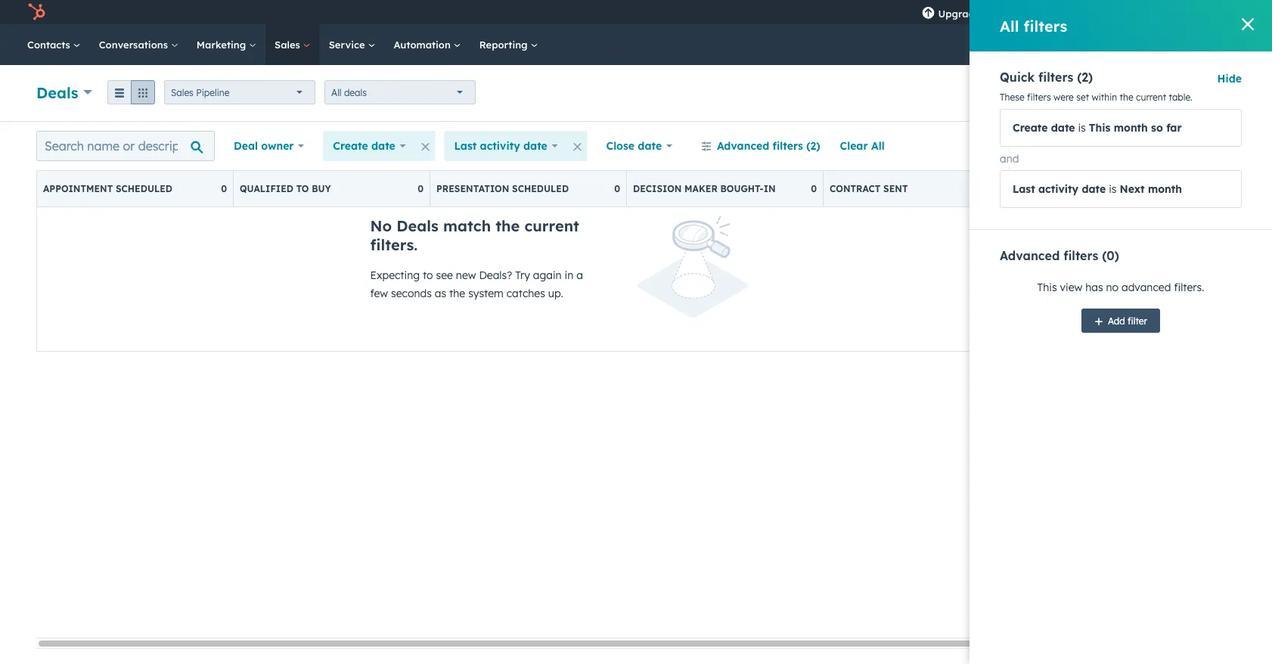 Task type: locate. For each thing, give the bounding box(es) containing it.
3 0 from the left
[[615, 183, 620, 194]]

is
[[1079, 121, 1086, 134], [1109, 182, 1117, 196]]

activity inside last activity date popup button
[[480, 139, 520, 152]]

(0)
[[1103, 248, 1120, 263]]

1 horizontal spatial to
[[423, 269, 433, 282]]

0 vertical spatial current
[[1137, 92, 1167, 103]]

1 horizontal spatial activity
[[1039, 182, 1079, 196]]

buy
[[312, 183, 331, 194]]

notifications image
[[1117, 7, 1130, 20]]

activity for last activity date
[[480, 139, 520, 152]]

automation link
[[385, 24, 470, 65]]

2 horizontal spatial create
[[1174, 87, 1203, 99]]

0 for presentation scheduled
[[615, 183, 620, 194]]

0 left qualified
[[221, 183, 227, 194]]

1 horizontal spatial scheduled
[[512, 183, 569, 194]]

save
[[1165, 139, 1190, 152]]

next
[[1120, 182, 1145, 196]]

filters. up the expecting on the top left
[[370, 235, 418, 254]]

all deals
[[331, 87, 367, 98]]

upgrade image
[[922, 7, 936, 20]]

filters
[[1024, 16, 1068, 35], [1039, 70, 1074, 85], [1028, 92, 1052, 103], [773, 139, 804, 152], [1064, 248, 1099, 263]]

to
[[296, 183, 309, 194], [423, 269, 433, 282]]

view for save
[[1193, 139, 1217, 152]]

1 horizontal spatial closed
[[1224, 183, 1261, 194]]

create up board
[[1013, 121, 1048, 134]]

0
[[221, 183, 227, 194], [418, 183, 424, 194], [615, 183, 620, 194], [811, 183, 817, 194], [1008, 183, 1014, 194]]

create for create date is this month so far
[[1013, 121, 1048, 134]]

create date button
[[323, 131, 416, 161]]

0 vertical spatial create
[[1174, 87, 1203, 99]]

notifications button
[[1110, 0, 1136, 24]]

2 closed from the left
[[1224, 183, 1261, 194]]

filters. inside no deals match the current filters.
[[370, 235, 418, 254]]

is up actions
[[1079, 121, 1086, 134]]

board actions
[[1020, 139, 1093, 152]]

is left 'next'
[[1109, 182, 1117, 196]]

catches
[[507, 287, 545, 300]]

1 vertical spatial current
[[525, 216, 580, 235]]

advanced down closed won
[[1000, 248, 1060, 263]]

Search HubSpot search field
[[1060, 32, 1245, 58]]

to left 'buy' on the left of page
[[296, 183, 309, 194]]

all filters
[[1000, 16, 1068, 35]]

1 horizontal spatial last
[[1013, 182, 1036, 196]]

hide
[[1218, 72, 1242, 85]]

current up the again
[[525, 216, 580, 235]]

add
[[1108, 315, 1126, 327]]

0 vertical spatial deals
[[36, 83, 78, 102]]

(2) left clear
[[807, 139, 821, 152]]

date
[[1052, 121, 1076, 134], [371, 139, 396, 152], [524, 139, 548, 152], [638, 139, 662, 152], [1082, 182, 1106, 196]]

0 left presentation
[[418, 183, 424, 194]]

0 horizontal spatial all
[[331, 87, 342, 98]]

0 vertical spatial is
[[1079, 121, 1086, 134]]

the
[[1120, 92, 1134, 103], [496, 216, 520, 235], [450, 287, 466, 300]]

last up presentation
[[454, 139, 477, 152]]

marketplaces image
[[1034, 7, 1048, 20]]

current left table.
[[1137, 92, 1167, 103]]

advanced filters (0)
[[1000, 248, 1120, 263]]

0 horizontal spatial deals
[[36, 83, 78, 102]]

(2) up set
[[1078, 70, 1094, 85]]

advanced
[[717, 139, 770, 152], [1000, 248, 1060, 263]]

0 horizontal spatial to
[[296, 183, 309, 194]]

2 vertical spatial all
[[872, 139, 885, 152]]

menu
[[911, 0, 1255, 24]]

last activity date button
[[445, 131, 568, 161]]

1 vertical spatial last
[[1013, 182, 1036, 196]]

0 horizontal spatial (2)
[[807, 139, 821, 152]]

1 vertical spatial view
[[1060, 281, 1083, 294]]

scheduled
[[116, 183, 173, 194], [512, 183, 569, 194]]

scheduled for appointment scheduled
[[116, 183, 173, 194]]

deals?
[[479, 269, 512, 282]]

last
[[454, 139, 477, 152], [1013, 182, 1036, 196]]

deals inside no deals match the current filters.
[[397, 216, 439, 235]]

contract
[[830, 183, 881, 194]]

0 horizontal spatial closed
[[1027, 183, 1064, 194]]

vhs can fix it!
[[1165, 6, 1230, 18]]

all inside popup button
[[331, 87, 342, 98]]

calling icon image
[[1002, 6, 1016, 19]]

1 horizontal spatial advanced
[[1000, 248, 1060, 263]]

deals
[[344, 87, 367, 98]]

month left so
[[1114, 121, 1148, 134]]

1 closed from the left
[[1027, 183, 1064, 194]]

create down "all deals" at left
[[333, 139, 368, 152]]

deals down the contacts link
[[36, 83, 78, 102]]

view right save
[[1193, 139, 1217, 152]]

1 vertical spatial the
[[496, 216, 520, 235]]

0 vertical spatial sales
[[275, 38, 303, 51]]

last down the and
[[1013, 182, 1036, 196]]

scheduled down search name or description search box
[[116, 183, 173, 194]]

0 vertical spatial this
[[1089, 121, 1111, 134]]

sales left the service at the left top
[[275, 38, 303, 51]]

closed for closed lo
[[1224, 183, 1261, 194]]

advanced filters (2) button
[[692, 131, 831, 161]]

activity
[[480, 139, 520, 152], [1039, 182, 1079, 196]]

0 vertical spatial to
[[296, 183, 309, 194]]

1 horizontal spatial filters.
[[1175, 281, 1205, 294]]

view left the has
[[1060, 281, 1083, 294]]

(2) inside 'button'
[[807, 139, 821, 152]]

closed left lo
[[1224, 183, 1261, 194]]

closed
[[1027, 183, 1064, 194], [1224, 183, 1261, 194]]

0 vertical spatial view
[[1193, 139, 1217, 152]]

0 horizontal spatial view
[[1060, 281, 1083, 294]]

(2) for quick filters (2)
[[1078, 70, 1094, 85]]

activity for last activity date is next month
[[1039, 182, 1079, 196]]

so
[[1152, 121, 1164, 134]]

0 horizontal spatial the
[[450, 287, 466, 300]]

0 horizontal spatial activity
[[480, 139, 520, 152]]

contract sent
[[830, 183, 908, 194]]

scheduled for presentation scheduled
[[512, 183, 569, 194]]

clear
[[840, 139, 868, 152]]

to for expecting
[[423, 269, 433, 282]]

view inside button
[[1193, 139, 1217, 152]]

0 horizontal spatial last
[[454, 139, 477, 152]]

board
[[1020, 139, 1052, 152]]

this view has no advanced filters.
[[1038, 281, 1205, 294]]

sales for sales
[[275, 38, 303, 51]]

can
[[1188, 6, 1205, 18]]

filters. right advanced
[[1175, 281, 1205, 294]]

conversations link
[[90, 24, 187, 65]]

scheduled down last activity date popup button
[[512, 183, 569, 194]]

seconds
[[391, 287, 432, 300]]

1 vertical spatial (2)
[[807, 139, 821, 152]]

the right within at the top right of the page
[[1120, 92, 1134, 103]]

filters for advanced filters (0)
[[1064, 248, 1099, 263]]

advanced for advanced filters (2)
[[717, 139, 770, 152]]

date up presentation scheduled
[[524, 139, 548, 152]]

activity up presentation scheduled
[[480, 139, 520, 152]]

group
[[107, 80, 155, 104]]

again
[[533, 269, 562, 282]]

to for qualified
[[296, 183, 309, 194]]

advanced up bought-
[[717, 139, 770, 152]]

board actions button
[[1001, 131, 1121, 161]]

1 horizontal spatial current
[[1137, 92, 1167, 103]]

last inside popup button
[[454, 139, 477, 152]]

0 horizontal spatial current
[[525, 216, 580, 235]]

date for close date
[[638, 139, 662, 152]]

0 vertical spatial (2)
[[1078, 70, 1094, 85]]

the down presentation scheduled
[[496, 216, 520, 235]]

1 vertical spatial create
[[1013, 121, 1048, 134]]

qualified
[[240, 183, 294, 194]]

the inside no deals match the current filters.
[[496, 216, 520, 235]]

deal
[[1205, 87, 1224, 99]]

0 left contract
[[811, 183, 817, 194]]

2 vertical spatial create
[[333, 139, 368, 152]]

0 horizontal spatial advanced
[[717, 139, 770, 152]]

1 vertical spatial to
[[423, 269, 433, 282]]

in
[[565, 269, 574, 282]]

1 horizontal spatial the
[[496, 216, 520, 235]]

1 vertical spatial is
[[1109, 182, 1117, 196]]

filters inside advanced filters (2) 'button'
[[773, 139, 804, 152]]

1 horizontal spatial sales
[[275, 38, 303, 51]]

Search name or description search field
[[36, 131, 215, 161]]

1 vertical spatial advanced
[[1000, 248, 1060, 263]]

2 horizontal spatial all
[[1000, 16, 1020, 35]]

0 left 'decision'
[[615, 183, 620, 194]]

5 0 from the left
[[1008, 183, 1014, 194]]

menu item
[[992, 0, 995, 24]]

0 horizontal spatial filters.
[[370, 235, 418, 254]]

far
[[1167, 121, 1182, 134]]

0 for decision maker bought-in
[[811, 183, 817, 194]]

1 vertical spatial sales
[[171, 87, 194, 98]]

0 horizontal spatial create
[[333, 139, 368, 152]]

no
[[1107, 281, 1119, 294]]

1 vertical spatial this
[[1038, 281, 1058, 294]]

date up board actions
[[1052, 121, 1076, 134]]

1 vertical spatial activity
[[1039, 182, 1079, 196]]

closed won
[[1027, 183, 1090, 194]]

0 for qualified to buy
[[418, 183, 424, 194]]

create left deal
[[1174, 87, 1203, 99]]

1 horizontal spatial deals
[[397, 216, 439, 235]]

1 vertical spatial filters.
[[1175, 281, 1205, 294]]

to inside expecting to see new deals? try again in a few seconds as the system catches up.
[[423, 269, 433, 282]]

0 horizontal spatial is
[[1079, 121, 1086, 134]]

view
[[1193, 139, 1217, 152], [1060, 281, 1083, 294]]

0 vertical spatial filters.
[[370, 235, 418, 254]]

1 0 from the left
[[221, 183, 227, 194]]

2 vertical spatial the
[[450, 287, 466, 300]]

all left deals
[[331, 87, 342, 98]]

this down advanced filters (0)
[[1038, 281, 1058, 294]]

1 horizontal spatial (2)
[[1078, 70, 1094, 85]]

lo
[[1264, 183, 1273, 194]]

2 scheduled from the left
[[512, 183, 569, 194]]

1 horizontal spatial all
[[872, 139, 885, 152]]

date down 'all deals' popup button
[[371, 139, 396, 152]]

deals right no
[[397, 216, 439, 235]]

all left marketplaces image
[[1000, 16, 1020, 35]]

contacts link
[[18, 24, 90, 65]]

1 vertical spatial deals
[[397, 216, 439, 235]]

sales pipeline button
[[164, 80, 316, 104]]

4 0 from the left
[[811, 183, 817, 194]]

this down the these filters were set within the current table.
[[1089, 121, 1111, 134]]

sales left pipeline at left top
[[171, 87, 194, 98]]

create deal
[[1174, 87, 1224, 99]]

activity down board actions popup button
[[1039, 182, 1079, 196]]

0 vertical spatial activity
[[480, 139, 520, 152]]

to left see
[[423, 269, 433, 282]]

the right 'as'
[[450, 287, 466, 300]]

0 horizontal spatial scheduled
[[116, 183, 173, 194]]

closed left won
[[1027, 183, 1064, 194]]

0 vertical spatial all
[[1000, 16, 1020, 35]]

hubspot link
[[18, 3, 57, 21]]

date inside popup button
[[524, 139, 548, 152]]

this
[[1089, 121, 1111, 134], [1038, 281, 1058, 294]]

terry turtle image
[[1148, 5, 1162, 19]]

help image
[[1066, 7, 1079, 20]]

appointment
[[43, 183, 113, 194]]

2 horizontal spatial the
[[1120, 92, 1134, 103]]

few
[[370, 287, 388, 300]]

1 horizontal spatial view
[[1193, 139, 1217, 152]]

1 scheduled from the left
[[116, 183, 173, 194]]

these
[[1000, 92, 1025, 103]]

no
[[370, 216, 392, 235]]

0 vertical spatial advanced
[[717, 139, 770, 152]]

date right close
[[638, 139, 662, 152]]

marketplaces button
[[1025, 0, 1057, 24]]

try
[[515, 269, 530, 282]]

create date is this month so far
[[1013, 121, 1182, 134]]

month right 'next'
[[1149, 182, 1183, 196]]

1 horizontal spatial create
[[1013, 121, 1048, 134]]

advanced inside advanced filters (2) 'button'
[[717, 139, 770, 152]]

0 vertical spatial last
[[454, 139, 477, 152]]

deals inside popup button
[[36, 83, 78, 102]]

conversations
[[99, 38, 171, 51]]

create inside popup button
[[333, 139, 368, 152]]

create inside button
[[1174, 87, 1203, 99]]

up.
[[548, 287, 564, 300]]

1 vertical spatial all
[[331, 87, 342, 98]]

sales inside popup button
[[171, 87, 194, 98]]

all right clear
[[872, 139, 885, 152]]

filters. for this view has no advanced filters.
[[1175, 281, 1205, 294]]

2 0 from the left
[[418, 183, 424, 194]]

0 down the and
[[1008, 183, 1014, 194]]

0 horizontal spatial sales
[[171, 87, 194, 98]]

1 vertical spatial month
[[1149, 182, 1183, 196]]

add filter button
[[1082, 309, 1161, 333]]

add filter
[[1108, 315, 1148, 327]]



Task type: describe. For each thing, give the bounding box(es) containing it.
create for create deal
[[1174, 87, 1203, 99]]

reporting link
[[470, 24, 547, 65]]

sent
[[884, 183, 908, 194]]

date for create date is this month so far
[[1052, 121, 1076, 134]]

close image
[[1242, 18, 1255, 30]]

0 for appointment scheduled
[[221, 183, 227, 194]]

as
[[435, 287, 447, 300]]

marketing
[[197, 38, 249, 51]]

search button
[[1233, 32, 1259, 58]]

appointment scheduled
[[43, 183, 173, 194]]

search image
[[1241, 39, 1252, 50]]

a
[[577, 269, 583, 282]]

bought-
[[721, 183, 764, 194]]

date left 'next'
[[1082, 182, 1106, 196]]

vhs
[[1165, 6, 1185, 18]]

deals button
[[36, 81, 92, 103]]

these filters were set within the current table.
[[1000, 92, 1193, 103]]

no deals match the current filters.
[[370, 216, 580, 254]]

decision
[[633, 183, 682, 194]]

reporting
[[480, 38, 531, 51]]

hubspot image
[[27, 3, 45, 21]]

deal
[[234, 139, 258, 152]]

all deals button
[[325, 80, 476, 104]]

expecting
[[370, 269, 420, 282]]

sales link
[[266, 24, 320, 65]]

it!
[[1222, 6, 1230, 18]]

all inside button
[[872, 139, 885, 152]]

clear all
[[840, 139, 885, 152]]

settings image
[[1091, 6, 1105, 20]]

filters for quick filters (2)
[[1039, 70, 1074, 85]]

hide button
[[1218, 70, 1242, 88]]

1 horizontal spatial this
[[1089, 121, 1111, 134]]

deal owner button
[[224, 131, 314, 161]]

filters for advanced filters (2)
[[773, 139, 804, 152]]

(2) for advanced filters (2)
[[807, 139, 821, 152]]

sales pipeline
[[171, 87, 230, 98]]

service link
[[320, 24, 385, 65]]

table.
[[1169, 92, 1193, 103]]

were
[[1054, 92, 1074, 103]]

fix
[[1207, 6, 1219, 18]]

in
[[764, 183, 776, 194]]

quick filters (2)
[[1000, 70, 1094, 85]]

0 vertical spatial month
[[1114, 121, 1148, 134]]

help button
[[1060, 0, 1085, 24]]

close date
[[607, 139, 662, 152]]

deal owner
[[234, 139, 294, 152]]

new
[[456, 269, 476, 282]]

date for create date
[[371, 139, 396, 152]]

save view button
[[1130, 131, 1236, 161]]

menu containing vhs can fix it!
[[911, 0, 1255, 24]]

view for this
[[1060, 281, 1083, 294]]

see
[[436, 269, 453, 282]]

match
[[443, 216, 491, 235]]

group inside deals banner
[[107, 80, 155, 104]]

1 horizontal spatial is
[[1109, 182, 1117, 196]]

pipeline
[[196, 87, 230, 98]]

presentation scheduled
[[437, 183, 569, 194]]

last for last activity date is next month
[[1013, 182, 1036, 196]]

create for create date
[[333, 139, 368, 152]]

calling icon button
[[996, 2, 1022, 22]]

decision maker bought-in
[[633, 183, 776, 194]]

deals banner
[[36, 76, 1236, 106]]

current inside no deals match the current filters.
[[525, 216, 580, 235]]

advanced
[[1122, 281, 1172, 294]]

import button
[[1096, 81, 1152, 105]]

contacts
[[27, 38, 73, 51]]

last activity date is next month
[[1013, 182, 1183, 196]]

won
[[1067, 183, 1090, 194]]

filter
[[1128, 315, 1148, 327]]

clear all button
[[831, 131, 895, 161]]

quick
[[1000, 70, 1035, 85]]

actions
[[1033, 87, 1065, 99]]

and
[[1000, 152, 1020, 165]]

closed lo
[[1224, 183, 1273, 194]]

sales for sales pipeline
[[171, 87, 194, 98]]

within
[[1092, 92, 1118, 103]]

save view
[[1165, 139, 1217, 152]]

0 for contract sent
[[1008, 183, 1014, 194]]

import
[[1109, 87, 1139, 99]]

last activity date
[[454, 139, 548, 152]]

expecting to see new deals? try again in a few seconds as the system catches up.
[[370, 269, 583, 300]]

last for last activity date
[[454, 139, 477, 152]]

close date button
[[597, 131, 682, 161]]

actions button
[[1021, 81, 1087, 105]]

0 vertical spatial the
[[1120, 92, 1134, 103]]

close
[[607, 139, 635, 152]]

all for all deals
[[331, 87, 342, 98]]

0 horizontal spatial this
[[1038, 281, 1058, 294]]

advanced filters (2)
[[717, 139, 821, 152]]

qualified to buy
[[240, 183, 331, 194]]

vhs can fix it! button
[[1139, 0, 1253, 24]]

filters for these filters were set within the current table.
[[1028, 92, 1052, 103]]

advanced for advanced filters (0)
[[1000, 248, 1060, 263]]

all for all filters
[[1000, 16, 1020, 35]]

upgrade
[[939, 7, 981, 20]]

system
[[468, 287, 504, 300]]

create date
[[333, 139, 396, 152]]

filters. for no deals match the current filters.
[[370, 235, 418, 254]]

the inside expecting to see new deals? try again in a few seconds as the system catches up.
[[450, 287, 466, 300]]

service
[[329, 38, 368, 51]]

settings link
[[1089, 4, 1107, 20]]

filters for all filters
[[1024, 16, 1068, 35]]

closed for closed won
[[1027, 183, 1064, 194]]

actions
[[1055, 139, 1093, 152]]



Task type: vqa. For each thing, say whether or not it's contained in the screenshot.
fix at the right top
yes



